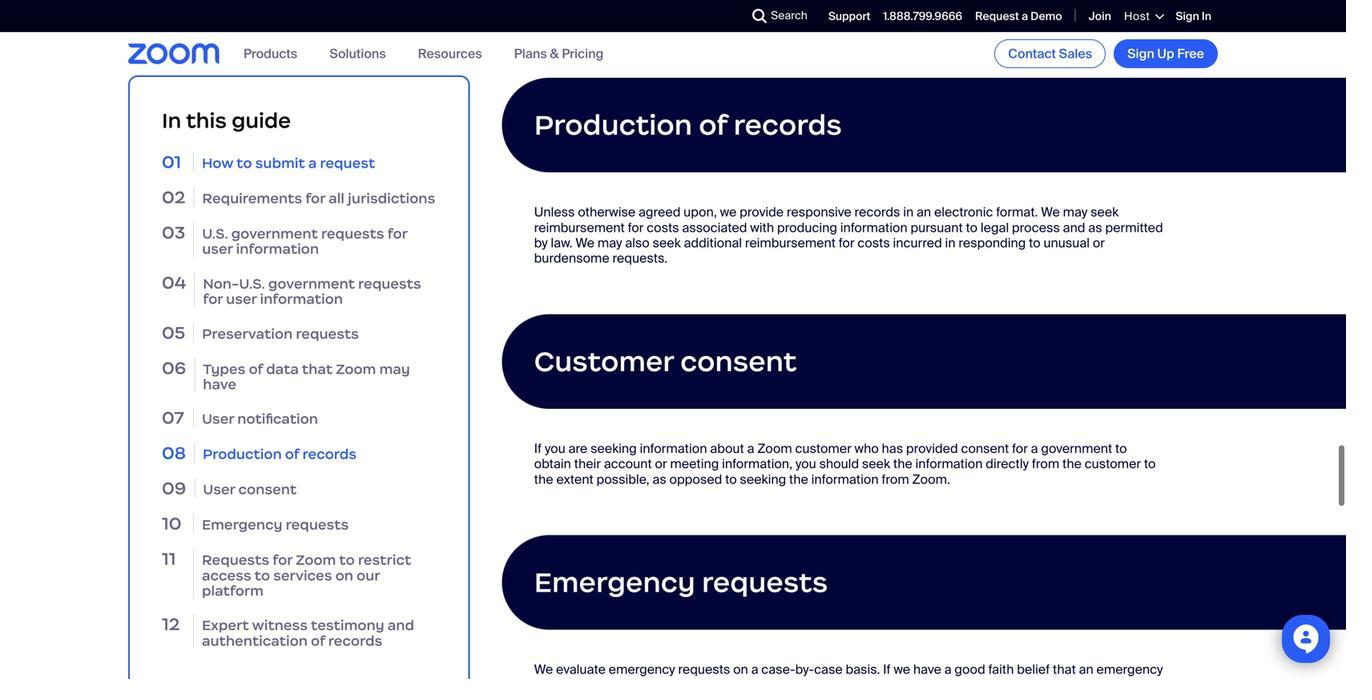Task type: vqa. For each thing, say whether or not it's contained in the screenshot.


Task type: describe. For each thing, give the bounding box(es) containing it.
free
[[1178, 45, 1205, 62]]

we inside we evaluate emergency requests on a case-by-case basis. if we have a good faith belief that an emergency involving danger of death or serious physical injury to any person requires us to disclose informatio
[[534, 661, 553, 678]]

a right the submit
[[308, 154, 317, 172]]

requests
[[202, 551, 270, 569]]

zoom.
[[913, 471, 951, 488]]

provided
[[907, 440, 959, 457]]

up
[[1158, 45, 1175, 62]]

danger
[[589, 676, 631, 679]]

products
[[244, 45, 298, 62]]

0 horizontal spatial customer
[[796, 440, 852, 457]]

platform
[[202, 582, 264, 600]]

the left extent
[[534, 471, 554, 488]]

about
[[711, 440, 745, 457]]

government inside u.s. government requests for user information
[[231, 225, 318, 242]]

serious
[[701, 676, 744, 679]]

faith
[[989, 661, 1015, 678]]

pricing
[[562, 45, 604, 62]]

0 vertical spatial in
[[904, 204, 914, 221]]

contact sales link
[[995, 39, 1106, 68]]

responding
[[959, 234, 1026, 251]]

unusual
[[1044, 234, 1090, 251]]

we inside we evaluate emergency requests on a case-by-case basis. if we have a good faith belief that an emergency involving danger of death or serious physical injury to any person requires us to disclose informatio
[[894, 661, 911, 678]]

unless otherwise agreed upon, we provide responsive records in an electronic format. we may seek reimbursement for costs associated with producing information pursuant to legal process and as permitted by law. we may also seek additional reimbursement for costs incurred in responding to unusual or burdensome requests.
[[534, 204, 1164, 267]]

producing
[[778, 219, 838, 236]]

restrict
[[358, 551, 411, 569]]

person
[[871, 676, 912, 679]]

submit
[[255, 154, 305, 172]]

the left should at the right
[[790, 471, 809, 488]]

1 vertical spatial seek
[[653, 234, 681, 251]]

customer consent
[[534, 344, 797, 379]]

any
[[847, 676, 868, 679]]

directly
[[986, 455, 1029, 472]]

sign up free link
[[1115, 39, 1219, 68]]

have inside we evaluate emergency requests on a case-by-case basis. if we have a good faith belief that an emergency involving danger of death or serious physical injury to any person requires us to disclose informatio
[[914, 661, 942, 678]]

information up opposed
[[640, 440, 707, 457]]

involving
[[534, 676, 586, 679]]

1 horizontal spatial production of records
[[534, 108, 842, 142]]

0 horizontal spatial production
[[203, 445, 282, 463]]

injury
[[798, 676, 830, 679]]

guide
[[232, 107, 291, 133]]

solutions
[[330, 45, 386, 62]]

1 horizontal spatial you
[[796, 455, 817, 472]]

05
[[162, 322, 185, 343]]

0 horizontal spatial in
[[162, 107, 181, 133]]

1 horizontal spatial reimbursement
[[745, 234, 836, 251]]

physical
[[747, 676, 795, 679]]

associated
[[683, 219, 748, 236]]

information,
[[722, 455, 793, 472]]

request a demo
[[976, 9, 1063, 24]]

a left case- at the bottom right
[[752, 661, 759, 678]]

09
[[162, 477, 186, 499]]

basis.
[[846, 661, 881, 678]]

for inside "requests for zoom to restrict access to services on our platform"
[[273, 551, 293, 569]]

or inside if you are seeking information about a zoom customer who has provided consent for a government to obtain their account or meeting information, you should seek the information directly from the customer to the extent possible, as opposed to seeking the information from zoom.
[[655, 455, 667, 472]]

of inside we evaluate emergency requests on a case-by-case basis. if we have a good faith belief that an emergency involving danger of death or serious physical injury to any person requires us to disclose informatio
[[634, 676, 646, 679]]

plans & pricing link
[[514, 45, 604, 62]]

requires
[[915, 676, 964, 679]]

or inside we evaluate emergency requests on a case-by-case basis. if we have a good faith belief that an emergency involving danger of death or serious physical injury to any person requires us to disclose informatio
[[686, 676, 698, 679]]

and inside the unless otherwise agreed upon, we provide responsive records in an electronic format. we may seek reimbursement for costs associated with producing information pursuant to legal process and as permitted by law. we may also seek additional reimbursement for costs incurred in responding to unusual or burdensome requests.
[[1064, 219, 1086, 236]]

a left the demo
[[1022, 9, 1029, 24]]

1.888.799.9666 link
[[884, 9, 963, 24]]

requirements for all jurisdictions
[[202, 189, 436, 207]]

user inside u.s. government requests for user information
[[202, 240, 233, 258]]

0 horizontal spatial costs
[[647, 219, 680, 236]]

for inside if you are seeking information about a zoom customer who has provided consent for a government to obtain their account or meeting information, you should seek the information directly from the customer to the extent possible, as opposed to seeking the information from zoom.
[[1013, 440, 1029, 457]]

12
[[162, 613, 180, 635]]

that inside types of data that zoom may have
[[302, 360, 333, 378]]

records inside the unless otherwise agreed upon, we provide responsive records in an electronic format. we may seek reimbursement for costs associated with producing information pursuant to legal process and as permitted by law. we may also seek additional reimbursement for costs incurred in responding to unusual or burdensome requests.
[[855, 204, 901, 221]]

information left "directly"
[[916, 455, 983, 472]]

evaluate
[[556, 661, 606, 678]]

1 vertical spatial emergency
[[534, 565, 696, 600]]

by
[[534, 234, 548, 251]]

0 horizontal spatial seeking
[[591, 440, 637, 457]]

07
[[162, 407, 184, 428]]

pursuant
[[911, 219, 963, 236]]

a left the good
[[945, 661, 952, 678]]

zoom inside "requests for zoom to restrict access to services on our platform"
[[296, 551, 336, 569]]

resources
[[418, 45, 482, 62]]

data
[[266, 360, 299, 378]]

if inside we evaluate emergency requests on a case-by-case basis. if we have a good faith belief that an emergency involving danger of death or serious physical injury to any person requires us to disclose informatio
[[884, 661, 891, 678]]

requests inside non-u.s. government requests for user information
[[358, 275, 421, 292]]

on inside we evaluate emergency requests on a case-by-case basis. if we have a good faith belief that an emergency involving danger of death or serious physical injury to any person requires us to disclose informatio
[[734, 661, 749, 678]]

0 horizontal spatial you
[[545, 440, 566, 457]]

sign in link
[[1176, 9, 1212, 24]]

0 horizontal spatial from
[[882, 471, 910, 488]]

government inside if you are seeking information about a zoom customer who has provided consent for a government to obtain their account or meeting information, you should seek the information directly from the customer to the extent possible, as opposed to seeking the information from zoom.
[[1042, 440, 1113, 457]]

preservation
[[202, 325, 293, 342]]

customer
[[534, 344, 674, 379]]

jurisdictions
[[348, 189, 436, 207]]

and inside 'expert witness testimony and authentication of records'
[[388, 617, 414, 634]]

2 emergency from the left
[[1097, 661, 1164, 678]]

join link
[[1089, 9, 1112, 24]]

consent for customer consent
[[681, 344, 797, 379]]

an inside the unless otherwise agreed upon, we provide responsive records in an electronic format. we may seek reimbursement for costs associated with producing information pursuant to legal process and as permitted by law. we may also seek additional reimbursement for costs incurred in responding to unusual or burdensome requests.
[[917, 204, 932, 221]]

request
[[976, 9, 1020, 24]]

death
[[649, 676, 683, 679]]

1 horizontal spatial in
[[946, 234, 956, 251]]

of inside types of data that zoom may have
[[249, 360, 263, 378]]

meeting
[[670, 455, 719, 472]]

how
[[202, 154, 233, 172]]

resources button
[[418, 45, 482, 62]]

sign in
[[1176, 9, 1212, 24]]

seek inside if you are seeking information about a zoom customer who has provided consent for a government to obtain their account or meeting information, you should seek the information directly from the customer to the extent possible, as opposed to seeking the information from zoom.
[[863, 455, 891, 472]]

agreed
[[639, 204, 681, 221]]

non-
[[203, 275, 239, 292]]

who
[[855, 440, 879, 457]]

or inside the unless otherwise agreed upon, we provide responsive records in an electronic format. we may seek reimbursement for costs associated with producing information pursuant to legal process and as permitted by law. we may also seek additional reimbursement for costs incurred in responding to unusual or burdensome requests.
[[1093, 234, 1106, 251]]

support
[[829, 9, 871, 24]]

extent
[[557, 471, 594, 488]]

requests for zoom to restrict access to services on our platform
[[202, 551, 411, 600]]

1 emergency from the left
[[609, 661, 675, 678]]

user notification
[[202, 410, 318, 428]]

have inside types of data that zoom may have
[[203, 375, 237, 393]]

disclose
[[999, 676, 1048, 679]]

0 vertical spatial production
[[534, 108, 693, 142]]

incurred
[[894, 234, 943, 251]]

expert
[[202, 617, 249, 634]]

0 vertical spatial may
[[1064, 204, 1088, 221]]

sales
[[1060, 45, 1093, 62]]

0 vertical spatial in
[[1203, 9, 1212, 24]]

u.s. inside non-u.s. government requests for user information
[[239, 275, 265, 292]]



Task type: locate. For each thing, give the bounding box(es) containing it.
non-u.s. government requests for user information
[[203, 275, 421, 308]]

user right 07
[[202, 410, 234, 428]]

sign up free
[[1128, 45, 1205, 62]]

costs up requests.
[[647, 219, 680, 236]]

if right basis.
[[884, 661, 891, 678]]

permitted
[[1106, 219, 1164, 236]]

1 horizontal spatial we
[[576, 234, 595, 251]]

that right belief
[[1053, 661, 1077, 678]]

or right unusual
[[1093, 234, 1106, 251]]

0 vertical spatial if
[[534, 440, 542, 457]]

1 vertical spatial in
[[162, 107, 181, 133]]

2 vertical spatial or
[[686, 676, 698, 679]]

0 vertical spatial government
[[231, 225, 318, 242]]

government down requirements
[[231, 225, 318, 242]]

0 vertical spatial consent
[[681, 344, 797, 379]]

0 horizontal spatial have
[[203, 375, 237, 393]]

1 vertical spatial emergency requests
[[534, 565, 828, 600]]

user
[[202, 410, 234, 428], [203, 481, 235, 498]]

2 horizontal spatial seek
[[1091, 204, 1119, 221]]

0 horizontal spatial production of records
[[203, 445, 357, 463]]

format.
[[997, 204, 1039, 221]]

1.888.799.9666
[[884, 9, 963, 24]]

0 vertical spatial or
[[1093, 234, 1106, 251]]

we inside the unless otherwise agreed upon, we provide responsive records in an electronic format. we may seek reimbursement for costs associated with producing information pursuant to legal process and as permitted by law. we may also seek additional reimbursement for costs incurred in responding to unusual or burdensome requests.
[[720, 204, 737, 221]]

1 horizontal spatial may
[[598, 234, 622, 251]]

0 vertical spatial production of records
[[534, 108, 842, 142]]

sign for sign in
[[1176, 9, 1200, 24]]

request
[[320, 154, 375, 172]]

an right belief
[[1080, 661, 1094, 678]]

demo
[[1031, 9, 1063, 24]]

0 horizontal spatial emergency
[[202, 516, 283, 534]]

1 horizontal spatial customer
[[1085, 455, 1142, 472]]

law.
[[551, 234, 573, 251]]

information left pursuant
[[841, 219, 908, 236]]

reimbursement down provide
[[745, 234, 836, 251]]

process
[[1013, 219, 1061, 236]]

0 vertical spatial as
[[1089, 219, 1103, 236]]

information down who
[[812, 471, 879, 488]]

products button
[[244, 45, 298, 62]]

1 horizontal spatial u.s.
[[239, 275, 265, 292]]

we right upon,
[[720, 204, 737, 221]]

1 horizontal spatial from
[[1033, 455, 1060, 472]]

zoom inside types of data that zoom may have
[[336, 360, 376, 378]]

1 vertical spatial u.s.
[[239, 275, 265, 292]]

1 vertical spatial consent
[[962, 440, 1010, 457]]

1 horizontal spatial we
[[894, 661, 911, 678]]

0 vertical spatial an
[[917, 204, 932, 221]]

of inside 'expert witness testimony and authentication of records'
[[311, 632, 325, 650]]

production down pricing
[[534, 108, 693, 142]]

host
[[1125, 9, 1151, 24]]

1 vertical spatial user
[[203, 481, 235, 498]]

1 horizontal spatial consent
[[681, 344, 797, 379]]

seeking down about
[[740, 471, 787, 488]]

sign for sign up free
[[1128, 45, 1155, 62]]

us
[[967, 676, 981, 679]]

obtain
[[534, 455, 571, 472]]

has
[[882, 440, 904, 457]]

1 horizontal spatial sign
[[1176, 9, 1200, 24]]

if you are seeking information about a zoom customer who has provided consent for a government to obtain their account or meeting information, you should seek the information directly from the customer to the extent possible, as opposed to seeking the information from zoom.
[[534, 440, 1156, 488]]

information up preservation requests
[[260, 290, 343, 308]]

in right incurred in the right top of the page
[[946, 234, 956, 251]]

0 horizontal spatial emergency requests
[[202, 516, 349, 534]]

from down has
[[882, 471, 910, 488]]

emergency requests
[[202, 516, 349, 534], [534, 565, 828, 600]]

witness
[[252, 617, 308, 634]]

1 horizontal spatial production
[[534, 108, 693, 142]]

user up non-
[[202, 240, 233, 258]]

information up non-u.s. government requests for user information
[[236, 240, 319, 258]]

solutions button
[[330, 45, 386, 62]]

0 horizontal spatial we
[[720, 204, 737, 221]]

1 vertical spatial an
[[1080, 661, 1094, 678]]

in up free
[[1203, 9, 1212, 24]]

u.s. up preservation
[[239, 275, 265, 292]]

user for 09
[[203, 481, 235, 498]]

as
[[1089, 219, 1103, 236], [653, 471, 667, 488]]

0 vertical spatial emergency requests
[[202, 516, 349, 534]]

zoom left our
[[296, 551, 336, 569]]

and right "process"
[[1064, 219, 1086, 236]]

for inside u.s. government requests for user information
[[388, 225, 408, 242]]

1 horizontal spatial costs
[[858, 234, 890, 251]]

seeking up the possible,
[[591, 440, 637, 457]]

have right person
[[914, 661, 942, 678]]

that inside we evaluate emergency requests on a case-by-case basis. if we have a good faith belief that an emergency involving danger of death or serious physical injury to any person requires us to disclose informatio
[[1053, 661, 1077, 678]]

emergency
[[609, 661, 675, 678], [1097, 661, 1164, 678]]

costs left incurred in the right top of the page
[[858, 234, 890, 251]]

0 horizontal spatial as
[[653, 471, 667, 488]]

as inside if you are seeking information about a zoom customer who has provided consent for a government to obtain their account or meeting information, you should seek the information directly from the customer to the extent possible, as opposed to seeking the information from zoom.
[[653, 471, 667, 488]]

03
[[162, 222, 185, 243]]

in up incurred in the right top of the page
[[904, 204, 914, 221]]

plans & pricing
[[514, 45, 604, 62]]

electronic
[[935, 204, 994, 221]]

user for 07
[[202, 410, 234, 428]]

0 horizontal spatial reimbursement
[[534, 219, 625, 236]]

1 vertical spatial have
[[914, 661, 942, 678]]

may
[[1064, 204, 1088, 221], [598, 234, 622, 251], [380, 360, 410, 378]]

2 horizontal spatial may
[[1064, 204, 1088, 221]]

0 vertical spatial zoom
[[336, 360, 376, 378]]

good
[[955, 661, 986, 678]]

1 vertical spatial production of records
[[203, 445, 357, 463]]

1 horizontal spatial or
[[686, 676, 698, 679]]

or right death
[[686, 676, 698, 679]]

belief
[[1018, 661, 1050, 678]]

should
[[820, 455, 860, 472]]

zoom right about
[[758, 440, 793, 457]]

contact sales
[[1009, 45, 1093, 62]]

we right law.
[[576, 234, 595, 251]]

as inside the unless otherwise agreed upon, we provide responsive records in an electronic format. we may seek reimbursement for costs associated with producing information pursuant to legal process and as permitted by law. we may also seek additional reimbursement for costs incurred in responding to unusual or burdensome requests.
[[1089, 219, 1103, 236]]

user up preservation
[[226, 290, 257, 308]]

requirements
[[202, 189, 302, 207]]

1 vertical spatial in
[[946, 234, 956, 251]]

opposed
[[670, 471, 723, 488]]

the right "directly"
[[1063, 455, 1082, 472]]

search image
[[753, 9, 767, 23], [753, 9, 767, 23]]

0 horizontal spatial if
[[534, 440, 542, 457]]

information inside u.s. government requests for user information
[[236, 240, 319, 258]]

0 vertical spatial emergency
[[202, 516, 283, 534]]

0 horizontal spatial emergency
[[609, 661, 675, 678]]

reimbursement up burdensome
[[534, 219, 625, 236]]

0 vertical spatial u.s.
[[202, 225, 228, 242]]

0 vertical spatial user
[[202, 240, 233, 258]]

1 horizontal spatial emergency
[[534, 565, 696, 600]]

11
[[162, 548, 176, 570]]

0 horizontal spatial u.s.
[[202, 225, 228, 242]]

as right account in the left of the page
[[653, 471, 667, 488]]

1 vertical spatial or
[[655, 455, 667, 472]]

u.s.
[[202, 225, 228, 242], [239, 275, 265, 292]]

0 horizontal spatial an
[[917, 204, 932, 221]]

1 horizontal spatial on
[[734, 661, 749, 678]]

if left the are
[[534, 440, 542, 457]]

account
[[604, 455, 652, 472]]

2 vertical spatial consent
[[239, 481, 297, 498]]

2 vertical spatial government
[[1042, 440, 1113, 457]]

or right account in the left of the page
[[655, 455, 667, 472]]

notification
[[238, 410, 318, 428]]

we left requires
[[894, 661, 911, 678]]

a right "directly"
[[1032, 440, 1039, 457]]

plans
[[514, 45, 547, 62]]

on left case- at the bottom right
[[734, 661, 749, 678]]

user right 09
[[203, 481, 235, 498]]

expert witness testimony and authentication of records
[[202, 617, 414, 650]]

may inside types of data that zoom may have
[[380, 360, 410, 378]]

that right data
[[302, 360, 333, 378]]

1 vertical spatial production
[[203, 445, 282, 463]]

in this guide
[[162, 107, 291, 133]]

1 horizontal spatial an
[[1080, 661, 1094, 678]]

requests.
[[613, 250, 668, 267]]

for inside non-u.s. government requests for user information
[[203, 290, 223, 308]]

2 vertical spatial zoom
[[296, 551, 336, 569]]

zoom logo image
[[128, 43, 220, 64]]

consent for user consent
[[239, 481, 297, 498]]

our
[[357, 567, 380, 584]]

access
[[202, 567, 251, 584]]

0 horizontal spatial sign
[[1128, 45, 1155, 62]]

case
[[815, 661, 843, 678]]

in
[[904, 204, 914, 221], [946, 234, 956, 251]]

have right 06
[[203, 375, 237, 393]]

0 horizontal spatial or
[[655, 455, 667, 472]]

on left our
[[336, 567, 353, 584]]

u.s. government requests for user information
[[202, 225, 408, 258]]

04
[[162, 272, 186, 293]]

with
[[751, 219, 775, 236]]

0 vertical spatial seeking
[[591, 440, 637, 457]]

in left this
[[162, 107, 181, 133]]

zoom inside if you are seeking information about a zoom customer who has provided consent for a government to obtain their account or meeting information, you should seek the information directly from the customer to the extent possible, as opposed to seeking the information from zoom.
[[758, 440, 793, 457]]

from right "directly"
[[1033, 455, 1060, 472]]

1 vertical spatial government
[[268, 275, 355, 292]]

sign inside sign up free link
[[1128, 45, 1155, 62]]

government right "directly"
[[1042, 440, 1113, 457]]

1 vertical spatial as
[[653, 471, 667, 488]]

1 horizontal spatial emergency
[[1097, 661, 1164, 678]]

all
[[329, 189, 345, 207]]

types
[[203, 360, 246, 378]]

a
[[1022, 9, 1029, 24], [308, 154, 317, 172], [748, 440, 755, 457], [1032, 440, 1039, 457], [752, 661, 759, 678], [945, 661, 952, 678]]

and right testimony
[[388, 617, 414, 634]]

1 vertical spatial if
[[884, 661, 891, 678]]

0 horizontal spatial and
[[388, 617, 414, 634]]

unless
[[534, 204, 575, 221]]

consent
[[681, 344, 797, 379], [962, 440, 1010, 457], [239, 481, 297, 498]]

we
[[720, 204, 737, 221], [894, 661, 911, 678]]

government inside non-u.s. government requests for user information
[[268, 275, 355, 292]]

from
[[1033, 455, 1060, 472], [882, 471, 910, 488]]

2 horizontal spatial consent
[[962, 440, 1010, 457]]

an inside we evaluate emergency requests on a case-by-case basis. if we have a good faith belief that an emergency involving danger of death or serious physical injury to any person requires us to disclose informatio
[[1080, 661, 1094, 678]]

on inside "requests for zoom to restrict access to services on our platform"
[[336, 567, 353, 584]]

this
[[186, 107, 227, 133]]

0 horizontal spatial that
[[302, 360, 333, 378]]

2 horizontal spatial we
[[1042, 204, 1061, 221]]

seek right also
[[653, 234, 681, 251]]

support link
[[829, 9, 871, 24]]

case-
[[762, 661, 796, 678]]

legal
[[981, 219, 1010, 236]]

2 horizontal spatial or
[[1093, 234, 1106, 251]]

information inside the unless otherwise agreed upon, we provide responsive records in an electronic format. we may seek reimbursement for costs associated with producing information pursuant to legal process and as permitted by law. we may also seek additional reimbursement for costs incurred in responding to unusual or burdensome requests.
[[841, 219, 908, 236]]

production up user consent
[[203, 445, 282, 463]]

as left the permitted
[[1089, 219, 1103, 236]]

you left the are
[[545, 440, 566, 457]]

0 horizontal spatial on
[[336, 567, 353, 584]]

1 vertical spatial may
[[598, 234, 622, 251]]

1 vertical spatial on
[[734, 661, 749, 678]]

or
[[1093, 234, 1106, 251], [655, 455, 667, 472], [686, 676, 698, 679]]

1 vertical spatial sign
[[1128, 45, 1155, 62]]

an up incurred in the right top of the page
[[917, 204, 932, 221]]

responsive
[[787, 204, 852, 221]]

requests
[[321, 225, 384, 242], [358, 275, 421, 292], [296, 325, 359, 342], [286, 516, 349, 534], [702, 565, 828, 600], [679, 661, 731, 678]]

u.s. inside u.s. government requests for user information
[[202, 225, 228, 242]]

join
[[1089, 9, 1112, 24]]

you left should at the right
[[796, 455, 817, 472]]

&
[[550, 45, 559, 62]]

1 vertical spatial seeking
[[740, 471, 787, 488]]

a right about
[[748, 440, 755, 457]]

user inside non-u.s. government requests for user information
[[226, 290, 257, 308]]

consent inside if you are seeking information about a zoom customer who has provided consent for a government to obtain their account or meeting information, you should seek the information directly from the customer to the extent possible, as opposed to seeking the information from zoom.
[[962, 440, 1010, 457]]

burdensome
[[534, 250, 610, 267]]

request a demo link
[[976, 9, 1063, 24]]

how to submit a request
[[202, 154, 375, 172]]

sign up free
[[1176, 9, 1200, 24]]

government down u.s. government requests for user information
[[268, 275, 355, 292]]

0 vertical spatial have
[[203, 375, 237, 393]]

sign left 'up'
[[1128, 45, 1155, 62]]

the
[[894, 455, 913, 472], [1063, 455, 1082, 472], [534, 471, 554, 488], [790, 471, 809, 488]]

u.s. right 03
[[202, 225, 228, 242]]

records inside 'expert witness testimony and authentication of records'
[[328, 632, 383, 650]]

1 horizontal spatial have
[[914, 661, 942, 678]]

0 horizontal spatial consent
[[239, 481, 297, 498]]

1 horizontal spatial and
[[1064, 219, 1086, 236]]

1 vertical spatial we
[[894, 661, 911, 678]]

2 vertical spatial seek
[[863, 455, 891, 472]]

requests inside u.s. government requests for user information
[[321, 225, 384, 242]]

1 horizontal spatial seek
[[863, 455, 891, 472]]

seek right should at the right
[[863, 455, 891, 472]]

we left evaluate
[[534, 661, 553, 678]]

1 vertical spatial and
[[388, 617, 414, 634]]

information inside non-u.s. government requests for user information
[[260, 290, 343, 308]]

10
[[162, 513, 182, 534]]

search
[[771, 8, 808, 23]]

we
[[1042, 204, 1061, 221], [576, 234, 595, 251], [534, 661, 553, 678]]

the right who
[[894, 455, 913, 472]]

1 horizontal spatial in
[[1203, 9, 1212, 24]]

1 vertical spatial we
[[576, 234, 595, 251]]

testimony
[[311, 617, 385, 634]]

zoom right data
[[336, 360, 376, 378]]

0 vertical spatial seek
[[1091, 204, 1119, 221]]

0 horizontal spatial we
[[534, 661, 553, 678]]

if inside if you are seeking information about a zoom customer who has provided consent for a government to obtain their account or meeting information, you should seek the information directly from the customer to the extent possible, as opposed to seeking the information from zoom.
[[534, 440, 542, 457]]

1 horizontal spatial that
[[1053, 661, 1077, 678]]

seek right "process"
[[1091, 204, 1119, 221]]

1 vertical spatial user
[[226, 290, 257, 308]]

you
[[545, 440, 566, 457], [796, 455, 817, 472]]

we right format.
[[1042, 204, 1061, 221]]

0 vertical spatial and
[[1064, 219, 1086, 236]]

requests inside we evaluate emergency requests on a case-by-case basis. if we have a good faith belief that an emergency involving danger of death or serious physical injury to any person requires us to disclose informatio
[[679, 661, 731, 678]]

by-
[[796, 661, 815, 678]]

records
[[734, 108, 842, 142], [855, 204, 901, 221], [303, 445, 357, 463], [328, 632, 383, 650]]

0 horizontal spatial may
[[380, 360, 410, 378]]

0 vertical spatial sign
[[1176, 9, 1200, 24]]

otherwise
[[578, 204, 636, 221]]



